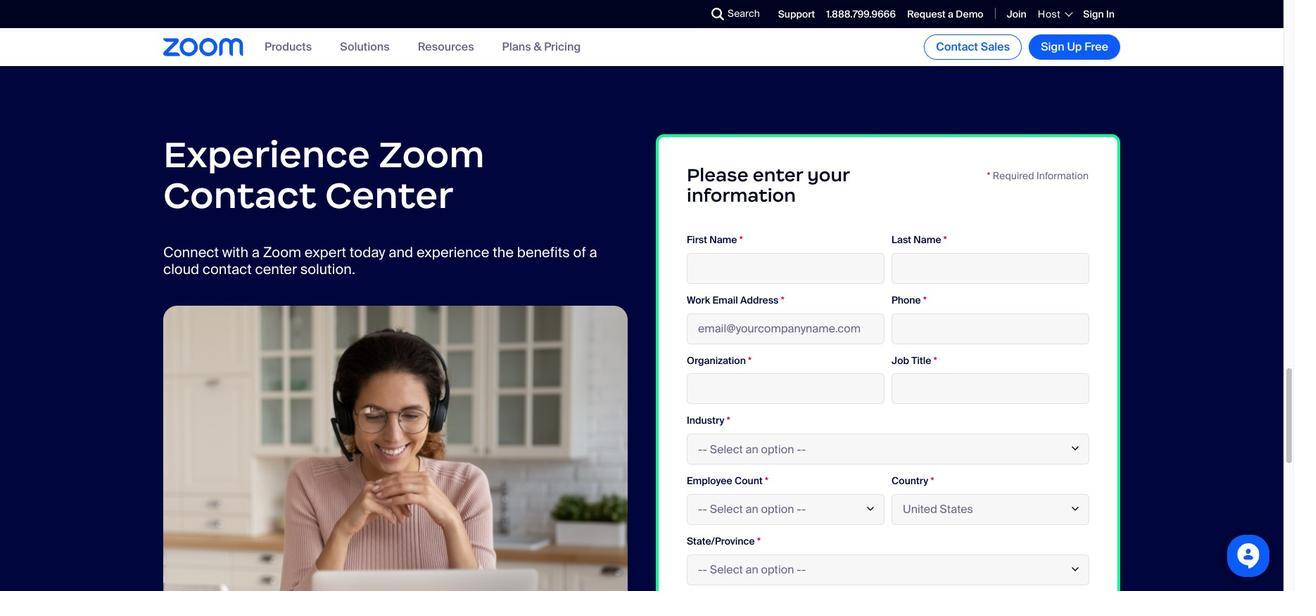 Task type: locate. For each thing, give the bounding box(es) containing it.
phone
[[892, 294, 921, 307]]

a
[[948, 8, 954, 20], [252, 243, 260, 261], [589, 243, 597, 261]]

with
[[222, 243, 248, 261]]

support link
[[778, 8, 815, 20]]

0 vertical spatial zoom
[[379, 132, 485, 178]]

resources button
[[418, 40, 474, 54]]

* right "industry" on the bottom
[[727, 415, 730, 427]]

sign left in
[[1083, 8, 1104, 20]]

job
[[892, 354, 909, 367]]

state/province
[[687, 535, 755, 548]]

required
[[993, 170, 1034, 182]]

contact
[[936, 39, 978, 54], [163, 172, 317, 218]]

title
[[911, 354, 931, 367]]

resources
[[418, 40, 474, 54]]

2 name from the left
[[914, 234, 941, 246]]

* right title
[[934, 354, 937, 367]]

experience zoom contact center
[[163, 132, 485, 218]]

join link
[[1007, 8, 1027, 20]]

sign for sign in
[[1083, 8, 1104, 20]]

1 name from the left
[[709, 234, 737, 246]]

0 vertical spatial sign
[[1083, 8, 1104, 20]]

name right last
[[914, 234, 941, 246]]

0 horizontal spatial name
[[709, 234, 737, 246]]

work
[[687, 294, 710, 307]]

your
[[807, 164, 850, 187]]

&
[[534, 40, 542, 54]]

information
[[1037, 170, 1089, 182]]

sign inside the sign up free link
[[1041, 39, 1065, 54]]

support
[[778, 8, 815, 20]]

contact sales link
[[924, 34, 1022, 60]]

1 horizontal spatial name
[[914, 234, 941, 246]]

request
[[907, 8, 946, 20]]

count
[[735, 475, 763, 488]]

1 horizontal spatial zoom
[[379, 132, 485, 178]]

a left the demo
[[948, 8, 954, 20]]

a right with
[[252, 243, 260, 261]]

0 horizontal spatial contact
[[163, 172, 317, 218]]

sign for sign up free
[[1041, 39, 1065, 54]]

contact down request a demo link
[[936, 39, 978, 54]]

1 horizontal spatial sign
[[1083, 8, 1104, 20]]

first
[[687, 234, 707, 246]]

sign
[[1083, 8, 1104, 20], [1041, 39, 1065, 54]]

request a demo
[[907, 8, 984, 20]]

1 vertical spatial contact
[[163, 172, 317, 218]]

host
[[1038, 8, 1061, 20]]

demo
[[956, 8, 984, 20]]

contact up with
[[163, 172, 317, 218]]

today
[[350, 243, 385, 261]]

*
[[987, 170, 990, 182], [739, 234, 743, 246], [944, 234, 947, 246], [781, 294, 784, 307], [923, 294, 927, 307], [748, 354, 752, 367], [934, 354, 937, 367], [727, 415, 730, 427], [765, 475, 769, 488], [931, 475, 934, 488], [757, 535, 761, 548]]

* right the organization
[[748, 354, 752, 367]]

search image
[[711, 8, 724, 20], [711, 8, 724, 20]]

zoom
[[379, 132, 485, 178], [263, 243, 301, 261]]

join
[[1007, 8, 1027, 20]]

* right last
[[944, 234, 947, 246]]

0 horizontal spatial zoom
[[263, 243, 301, 261]]

0 horizontal spatial sign
[[1041, 39, 1065, 54]]

search
[[728, 7, 760, 20]]

None text field
[[687, 253, 885, 284], [892, 253, 1089, 284], [892, 314, 1089, 344], [687, 253, 885, 284], [892, 253, 1089, 284], [892, 314, 1089, 344]]

contact
[[203, 260, 252, 278]]

1 horizontal spatial contact
[[936, 39, 978, 54]]

1 vertical spatial sign
[[1041, 39, 1065, 54]]

enter
[[753, 164, 803, 187]]

industry
[[687, 415, 724, 427]]

name
[[709, 234, 737, 246], [914, 234, 941, 246]]

None search field
[[660, 3, 715, 25]]

cloud
[[163, 260, 199, 278]]

sign up free
[[1041, 39, 1108, 54]]

phone *
[[892, 294, 927, 307]]

zoom logo image
[[163, 38, 243, 56]]

1 vertical spatial zoom
[[263, 243, 301, 261]]

sign left up
[[1041, 39, 1065, 54]]

0 vertical spatial contact
[[936, 39, 978, 54]]

state/province *
[[687, 535, 761, 548]]

a right of
[[589, 243, 597, 261]]

name for last
[[914, 234, 941, 246]]

benefits
[[517, 243, 570, 261]]

sales
[[981, 39, 1010, 54]]

employee
[[687, 475, 732, 488]]

None text field
[[687, 374, 885, 405], [892, 374, 1089, 405], [687, 374, 885, 405], [892, 374, 1089, 405]]

name right first on the top right
[[709, 234, 737, 246]]

first name *
[[687, 234, 743, 246]]



Task type: vqa. For each thing, say whether or not it's contained in the screenshot.
Sign In
yes



Task type: describe. For each thing, give the bounding box(es) containing it.
center
[[325, 172, 453, 218]]

sign up free link
[[1029, 34, 1120, 60]]

center
[[255, 260, 297, 278]]

employee count *
[[687, 475, 769, 488]]

plans & pricing link
[[502, 40, 581, 54]]

the
[[493, 243, 514, 261]]

1 horizontal spatial a
[[589, 243, 597, 261]]

industry *
[[687, 415, 730, 427]]

solutions
[[340, 40, 390, 54]]

* required information
[[987, 170, 1089, 182]]

products button
[[265, 40, 312, 54]]

free
[[1085, 39, 1108, 54]]

zoom inside experience zoom contact center
[[379, 132, 485, 178]]

2 horizontal spatial a
[[948, 8, 954, 20]]

connect
[[163, 243, 219, 261]]

name for first
[[709, 234, 737, 246]]

zoom inside connect with a zoom expert today and experience the benefits of a cloud contact center solution.
[[263, 243, 301, 261]]

1.888.799.9666 link
[[826, 8, 896, 20]]

sign in
[[1083, 8, 1115, 20]]

in
[[1106, 8, 1115, 20]]

* right country
[[931, 475, 934, 488]]

experience
[[163, 132, 370, 178]]

information
[[687, 184, 796, 207]]

* right address in the right of the page
[[781, 294, 784, 307]]

1.888.799.9666
[[826, 8, 896, 20]]

connect with a zoom expert today and experience the benefits of a cloud contact center solution.
[[163, 243, 597, 278]]

of
[[573, 243, 586, 261]]

up
[[1067, 39, 1082, 54]]

* right the "state/province"
[[757, 535, 761, 548]]

solution.
[[300, 260, 355, 278]]

sign in link
[[1083, 8, 1115, 20]]

* right the phone
[[923, 294, 927, 307]]

* right count
[[765, 475, 769, 488]]

* right first on the top right
[[739, 234, 743, 246]]

last name *
[[892, 234, 947, 246]]

address
[[740, 294, 779, 307]]

plans
[[502, 40, 531, 54]]

job title *
[[892, 354, 937, 367]]

please enter your information
[[687, 164, 850, 207]]

pricing
[[544, 40, 581, 54]]

please
[[687, 164, 748, 187]]

host button
[[1038, 8, 1072, 20]]

country *
[[892, 475, 934, 488]]

0 horizontal spatial a
[[252, 243, 260, 261]]

plans & pricing
[[502, 40, 581, 54]]

email
[[712, 294, 738, 307]]

solutions button
[[340, 40, 390, 54]]

and
[[389, 243, 413, 261]]

products
[[265, 40, 312, 54]]

* left required
[[987, 170, 990, 182]]

experience
[[417, 243, 489, 261]]

country
[[892, 475, 928, 488]]

organization
[[687, 354, 746, 367]]

email@yourcompanyname.com text field
[[687, 314, 885, 344]]

customer service agent image
[[163, 306, 628, 592]]

expert
[[305, 243, 346, 261]]

work email address *
[[687, 294, 784, 307]]

last
[[892, 234, 911, 246]]

contact sales
[[936, 39, 1010, 54]]

please enter your information element
[[656, 135, 1120, 592]]

contact inside experience zoom contact center
[[163, 172, 317, 218]]

organization *
[[687, 354, 752, 367]]

request a demo link
[[907, 8, 984, 20]]



